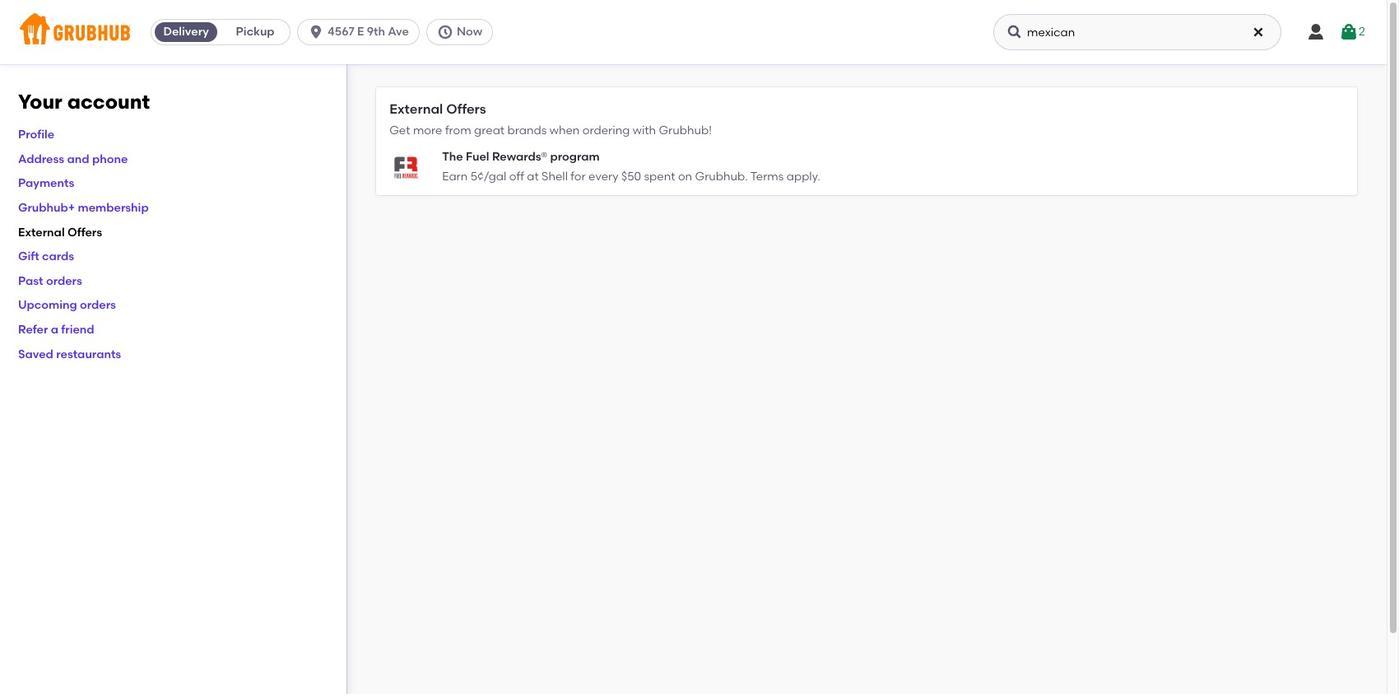 Task type: describe. For each thing, give the bounding box(es) containing it.
9th
[[367, 25, 385, 39]]

4567
[[328, 25, 355, 39]]

spent
[[644, 170, 676, 184]]

delivery button
[[152, 19, 221, 45]]

refer a friend link
[[18, 323, 94, 337]]

apply.
[[787, 170, 821, 184]]

past orders link
[[18, 274, 82, 288]]

and
[[67, 152, 89, 166]]

the
[[442, 150, 463, 164]]

address and phone
[[18, 152, 128, 166]]

for
[[571, 170, 586, 184]]

ave
[[388, 25, 409, 39]]

shell
[[542, 170, 568, 184]]

5¢/gal
[[471, 170, 507, 184]]

external offers
[[18, 225, 102, 239]]

1 horizontal spatial svg image
[[1007, 24, 1024, 40]]

gift
[[18, 250, 39, 264]]

upcoming orders link
[[18, 298, 116, 312]]

grubhub+ membership
[[18, 201, 149, 215]]

2 horizontal spatial svg image
[[1307, 22, 1327, 42]]

offers for external offers get more from great brands when ordering with grubhub!
[[446, 101, 486, 117]]

external offers get more from great brands when ordering with grubhub!
[[390, 101, 712, 137]]

great
[[474, 123, 505, 137]]

program
[[550, 150, 600, 164]]

$50
[[622, 170, 642, 184]]

now
[[457, 25, 483, 39]]

account
[[67, 90, 150, 114]]

friend
[[61, 323, 94, 337]]

upcoming
[[18, 298, 77, 312]]

address
[[18, 152, 64, 166]]

external for external offers
[[18, 225, 65, 239]]

past
[[18, 274, 43, 288]]

on
[[678, 170, 693, 184]]

grubhub+
[[18, 201, 75, 215]]

delivery
[[163, 25, 209, 39]]

profile
[[18, 128, 54, 142]]

from
[[445, 123, 472, 137]]

external for external offers get more from great brands when ordering with grubhub!
[[390, 101, 443, 117]]

external offers link
[[18, 225, 102, 239]]

terms
[[751, 170, 784, 184]]

grubhub.
[[695, 170, 748, 184]]

1 horizontal spatial svg image
[[1252, 26, 1266, 39]]

the fuel rewards® program partnership image image
[[390, 151, 423, 184]]

get
[[390, 123, 411, 137]]

grubhub+ membership link
[[18, 201, 149, 215]]

payments
[[18, 177, 74, 191]]

a
[[51, 323, 58, 337]]



Task type: vqa. For each thing, say whether or not it's contained in the screenshot.
min for Mr. Lucky's Sandwiches
no



Task type: locate. For each thing, give the bounding box(es) containing it.
1 horizontal spatial external
[[390, 101, 443, 117]]

with
[[633, 123, 656, 137]]

svg image inside 2 button
[[1340, 22, 1360, 42]]

external inside external offers get more from great brands when ordering with grubhub!
[[390, 101, 443, 117]]

1 vertical spatial external
[[18, 225, 65, 239]]

2
[[1360, 25, 1366, 39]]

e
[[357, 25, 364, 39]]

membership
[[78, 201, 149, 215]]

main navigation navigation
[[0, 0, 1388, 64]]

2 button
[[1340, 17, 1366, 47]]

cards
[[42, 250, 74, 264]]

gift cards link
[[18, 250, 74, 264]]

more
[[413, 123, 443, 137]]

brands
[[508, 123, 547, 137]]

the fuel rewards® program earn 5¢/gal off at shell for every $50 spent on grubhub. terms apply.
[[442, 150, 821, 184]]

offers for external offers
[[67, 225, 102, 239]]

4567 e 9th ave button
[[297, 19, 426, 45]]

restaurants
[[56, 347, 121, 361]]

1 vertical spatial orders
[[80, 298, 116, 312]]

refer a friend
[[18, 323, 94, 337]]

address and phone link
[[18, 152, 128, 166]]

now button
[[426, 19, 500, 45]]

1 vertical spatial offers
[[67, 225, 102, 239]]

external up gift cards link
[[18, 225, 65, 239]]

saved restaurants
[[18, 347, 121, 361]]

earn
[[442, 170, 468, 184]]

every
[[589, 170, 619, 184]]

svg image for 4567 e 9th ave
[[308, 24, 325, 40]]

fuel
[[466, 150, 490, 164]]

0 vertical spatial offers
[[446, 101, 486, 117]]

external
[[390, 101, 443, 117], [18, 225, 65, 239]]

profile link
[[18, 128, 54, 142]]

gift cards
[[18, 250, 74, 264]]

offers up from
[[446, 101, 486, 117]]

saved
[[18, 347, 53, 361]]

svg image for 2
[[1340, 22, 1360, 42]]

phone
[[92, 152, 128, 166]]

your account
[[18, 90, 150, 114]]

orders for upcoming orders
[[80, 298, 116, 312]]

offers inside external offers get more from great brands when ordering with grubhub!
[[446, 101, 486, 117]]

1 horizontal spatial offers
[[446, 101, 486, 117]]

svg image
[[1307, 22, 1327, 42], [437, 24, 454, 40], [1007, 24, 1024, 40]]

svg image inside 4567 e 9th ave button
[[308, 24, 325, 40]]

upcoming orders
[[18, 298, 116, 312]]

4567 e 9th ave
[[328, 25, 409, 39]]

grubhub!
[[659, 123, 712, 137]]

0 horizontal spatial svg image
[[308, 24, 325, 40]]

orders up upcoming orders link
[[46, 274, 82, 288]]

0 horizontal spatial svg image
[[437, 24, 454, 40]]

rewards®
[[492, 150, 548, 164]]

offers
[[446, 101, 486, 117], [67, 225, 102, 239]]

0 horizontal spatial external
[[18, 225, 65, 239]]

ordering
[[583, 123, 630, 137]]

past orders
[[18, 274, 82, 288]]

when
[[550, 123, 580, 137]]

pickup button
[[221, 19, 290, 45]]

orders
[[46, 274, 82, 288], [80, 298, 116, 312]]

orders for past orders
[[46, 274, 82, 288]]

svg image
[[1340, 22, 1360, 42], [308, 24, 325, 40], [1252, 26, 1266, 39]]

offers down the grubhub+ membership link
[[67, 225, 102, 239]]

refer
[[18, 323, 48, 337]]

external up more
[[390, 101, 443, 117]]

Search for food, convenience, alcohol... search field
[[994, 14, 1282, 50]]

0 horizontal spatial offers
[[67, 225, 102, 239]]

pickup
[[236, 25, 275, 39]]

svg image inside "now" button
[[437, 24, 454, 40]]

payments link
[[18, 177, 74, 191]]

at
[[527, 170, 539, 184]]

saved restaurants link
[[18, 347, 121, 361]]

orders up the 'friend'
[[80, 298, 116, 312]]

off
[[509, 170, 524, 184]]

0 vertical spatial orders
[[46, 274, 82, 288]]

your
[[18, 90, 62, 114]]

0 vertical spatial external
[[390, 101, 443, 117]]

2 horizontal spatial svg image
[[1340, 22, 1360, 42]]



